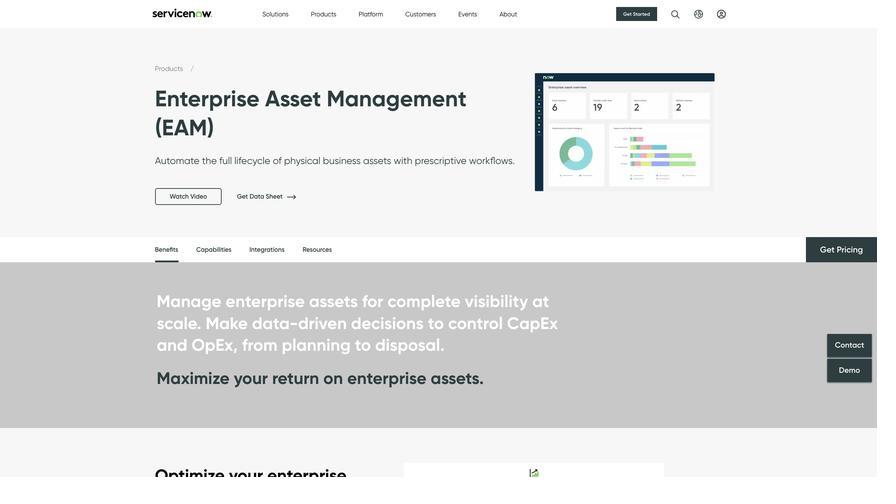 Task type: describe. For each thing, give the bounding box(es) containing it.
products button
[[311, 9, 337, 19]]

1 vertical spatial to
[[355, 335, 371, 356]]

solutions
[[263, 10, 289, 18]]

get data sheet link
[[237, 193, 307, 201]]

get started
[[624, 11, 650, 17]]

workflows.
[[469, 155, 515, 167]]

opex,
[[192, 335, 238, 356]]

0 vertical spatial to
[[428, 313, 444, 334]]

manage enterprise assets for complete visibility at scale. make data-driven decisions to control capex and opex, from planning to disposal.
[[157, 291, 558, 356]]

0 vertical spatial assets
[[363, 155, 392, 167]]

integrations link
[[250, 238, 285, 263]]

at
[[533, 291, 550, 312]]

data-
[[252, 313, 298, 334]]

get started link
[[617, 7, 658, 21]]

prescriptive
[[415, 155, 467, 167]]

management
[[327, 85, 467, 112]]

automate the full lifecycle of physical business assets with prescriptive workflows.
[[155, 155, 515, 167]]

assets.
[[431, 368, 484, 389]]

get pricing link
[[807, 238, 878, 263]]

from
[[242, 335, 278, 356]]

for
[[362, 291, 384, 312]]

manage
[[157, 291, 222, 312]]

decisions
[[351, 313, 424, 334]]

benefits link
[[155, 238, 178, 265]]

make
[[206, 313, 248, 334]]

enterprise inside "manage enterprise assets for complete visibility at scale. make data-driven decisions to control capex and opex, from planning to disposal."
[[226, 291, 305, 312]]

get for get data sheet
[[237, 193, 248, 201]]

video
[[190, 193, 207, 201]]

visibility
[[465, 291, 528, 312]]

products link
[[155, 64, 185, 73]]

the
[[202, 155, 217, 167]]

servicenow image
[[152, 8, 213, 17]]

enterprise asset management (eam)
[[155, 85, 467, 142]]

products for products link
[[155, 64, 185, 73]]

scale.
[[157, 313, 202, 334]]

complete
[[388, 291, 461, 312]]

integrations
[[250, 246, 285, 254]]

solutions button
[[263, 9, 289, 19]]

get for get started
[[624, 11, 632, 17]]

customers
[[406, 10, 436, 18]]

visibility into physical assets at every lifecycle stage image containing enterprise asset management (eam)
[[0, 28, 878, 238]]

benefits
[[155, 246, 178, 254]]

watch video link
[[155, 189, 222, 205]]

full
[[219, 155, 232, 167]]

events
[[459, 10, 477, 18]]

customers button
[[406, 9, 436, 19]]

go to servicenow account image
[[717, 10, 726, 18]]

planning
[[282, 335, 351, 356]]

get data sheet
[[237, 193, 284, 201]]

business
[[323, 155, 361, 167]]

maximize
[[157, 368, 230, 389]]

get for get pricing
[[821, 245, 835, 255]]



Task type: vqa. For each thing, say whether or not it's contained in the screenshot.
Enterprise Asset Management (EAM)
yes



Task type: locate. For each thing, give the bounding box(es) containing it.
of
[[273, 155, 282, 167]]

2 vertical spatial get
[[821, 245, 835, 255]]

to down complete
[[428, 313, 444, 334]]

resources link
[[303, 238, 332, 263]]

demo link
[[828, 359, 872, 383]]

watch video
[[170, 193, 207, 201]]

products
[[311, 10, 337, 18], [155, 64, 185, 73]]

0 vertical spatial get
[[624, 11, 632, 17]]

platform button
[[359, 9, 383, 19]]

contact link
[[828, 335, 872, 358]]

maximize your return on enterprise assets.
[[157, 368, 484, 389]]

to down decisions
[[355, 335, 371, 356]]

0 vertical spatial enterprise
[[226, 291, 305, 312]]

1 horizontal spatial assets
[[363, 155, 392, 167]]

about button
[[500, 9, 518, 19]]

capabilities
[[196, 246, 232, 254]]

get
[[624, 11, 632, 17], [237, 193, 248, 201], [821, 245, 835, 255]]

automate
[[155, 155, 200, 167]]

assets left 'with' in the top left of the page
[[363, 155, 392, 167]]

control
[[448, 313, 503, 334]]

asset
[[265, 85, 321, 112]]

demo
[[840, 366, 861, 376]]

assets up driven
[[309, 291, 358, 312]]

0 vertical spatial products
[[311, 10, 337, 18]]

0 horizontal spatial assets
[[309, 291, 358, 312]]

resources
[[303, 246, 332, 254]]

assets
[[363, 155, 392, 167], [309, 291, 358, 312]]

data
[[250, 193, 264, 201]]

capex
[[507, 313, 558, 334]]

get pricing
[[821, 245, 864, 255]]

get left data
[[237, 193, 248, 201]]

transparency from asset planning through retirement image
[[404, 457, 665, 478]]

platform
[[359, 10, 383, 18]]

get left started at the right top
[[624, 11, 632, 17]]

1 horizontal spatial enterprise
[[347, 368, 427, 389]]

to
[[428, 313, 444, 334], [355, 335, 371, 356]]

0 horizontal spatial get
[[237, 193, 248, 201]]

1 horizontal spatial to
[[428, 313, 444, 334]]

with
[[394, 155, 413, 167]]

watch
[[170, 193, 189, 201]]

started
[[633, 11, 650, 17]]

1 vertical spatial enterprise
[[347, 368, 427, 389]]

sheet
[[266, 193, 283, 201]]

your
[[234, 368, 268, 389]]

0 horizontal spatial to
[[355, 335, 371, 356]]

on
[[324, 368, 343, 389]]

return
[[272, 368, 319, 389]]

visibility into physical assets at every lifecycle stage image
[[0, 28, 878, 238], [527, 35, 723, 230]]

pricing
[[837, 245, 864, 255]]

get inside get pricing link
[[821, 245, 835, 255]]

enterprise
[[226, 291, 305, 312], [347, 368, 427, 389]]

about
[[500, 10, 518, 18]]

get left pricing
[[821, 245, 835, 255]]

physical
[[284, 155, 321, 167]]

disposal.
[[375, 335, 445, 356]]

1 vertical spatial assets
[[309, 291, 358, 312]]

(eam)
[[155, 114, 214, 142]]

1 horizontal spatial products
[[311, 10, 337, 18]]

and
[[157, 335, 188, 356]]

0 horizontal spatial products
[[155, 64, 185, 73]]

events button
[[459, 9, 477, 19]]

products for 'products' dropdown button
[[311, 10, 337, 18]]

lifecycle
[[235, 155, 271, 167]]

enterprise
[[155, 85, 260, 112]]

capabilities link
[[196, 238, 232, 263]]

contact
[[836, 341, 865, 351]]

0 horizontal spatial enterprise
[[226, 291, 305, 312]]

assets inside "manage enterprise assets for complete visibility at scale. make data-driven decisions to control capex and opex, from planning to disposal."
[[309, 291, 358, 312]]

1 vertical spatial products
[[155, 64, 185, 73]]

2 horizontal spatial get
[[821, 245, 835, 255]]

driven
[[298, 313, 347, 334]]

1 vertical spatial get
[[237, 193, 248, 201]]

get inside get started link
[[624, 11, 632, 17]]

1 horizontal spatial get
[[624, 11, 632, 17]]



